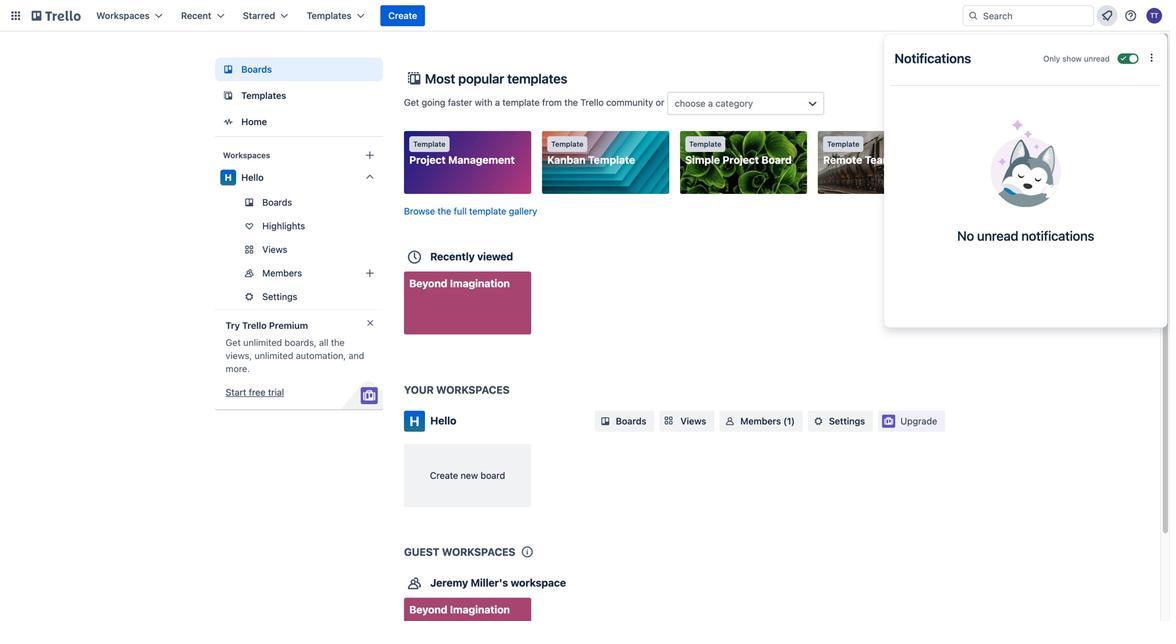 Task type: locate. For each thing, give the bounding box(es) containing it.
1 sm image from the left
[[599, 415, 612, 428]]

home image
[[220, 114, 236, 130]]

or
[[656, 97, 664, 108]]

1 vertical spatial unlimited
[[254, 351, 293, 361]]

template up remote
[[827, 140, 859, 149]]

1 vertical spatial create
[[430, 471, 458, 481]]

beyond imagination link
[[404, 272, 531, 335], [404, 598, 531, 622]]

beyond
[[409, 277, 447, 290], [409, 604, 447, 616]]

choose a category
[[675, 98, 753, 109]]

template inside template project management
[[413, 140, 446, 149]]

template down going
[[413, 140, 446, 149]]

board
[[481, 471, 505, 481]]

0 vertical spatial template
[[502, 97, 540, 108]]

1 vertical spatial hello
[[430, 415, 456, 427]]

a
[[495, 97, 500, 108], [708, 98, 713, 109]]

unlimited down boards, on the bottom left of the page
[[254, 351, 293, 361]]

browse the full template gallery
[[404, 206, 537, 217]]

0 vertical spatial workspaces
[[96, 10, 150, 21]]

0 vertical spatial views link
[[215, 239, 383, 260]]

1 vertical spatial template
[[469, 206, 506, 217]]

trial
[[268, 387, 284, 398]]

from
[[542, 97, 562, 108]]

only
[[1043, 54, 1060, 63]]

2 vertical spatial boards link
[[595, 411, 654, 432]]

template project management
[[409, 140, 515, 166]]

1 vertical spatial beyond imagination
[[409, 604, 510, 616]]

search image
[[968, 10, 979, 21]]

workspaces
[[436, 384, 510, 396], [442, 546, 515, 559]]

going
[[422, 97, 445, 108]]

beyond down the recently on the left of the page
[[409, 277, 447, 290]]

gallery
[[509, 206, 537, 217]]

0 vertical spatial hello
[[241, 172, 264, 183]]

h
[[225, 172, 232, 183], [410, 414, 419, 429]]

template right full
[[469, 206, 506, 217]]

beyond imagination down jeremy at the bottom left of page
[[409, 604, 510, 616]]

only show unread
[[1043, 54, 1110, 63]]

premium
[[269, 320, 308, 331]]

1 vertical spatial beyond
[[409, 604, 447, 616]]

0 vertical spatial templates
[[307, 10, 352, 21]]

0 vertical spatial beyond
[[409, 277, 447, 290]]

(1)
[[783, 416, 795, 427]]

beyond imagination link down 'recently viewed'
[[404, 272, 531, 335]]

a right 'with'
[[495, 97, 500, 108]]

0 horizontal spatial project
[[409, 154, 446, 166]]

1 vertical spatial boards
[[262, 197, 292, 208]]

terry turtle (terryturtle) image
[[1146, 8, 1162, 24]]

members (1)
[[740, 416, 795, 427]]

recent
[[181, 10, 211, 21]]

project
[[409, 154, 446, 166], [723, 154, 759, 166]]

0 notifications image
[[1099, 8, 1115, 24]]

the right from
[[564, 97, 578, 108]]

settings link
[[215, 287, 383, 308], [808, 411, 873, 432]]

board image
[[220, 62, 236, 77]]

1 horizontal spatial project
[[723, 154, 759, 166]]

boards for views
[[616, 416, 646, 427]]

0 horizontal spatial create
[[388, 10, 417, 21]]

1 horizontal spatial trello
[[580, 97, 604, 108]]

with
[[475, 97, 492, 108]]

h down 'home' "icon"
[[225, 172, 232, 183]]

1 vertical spatial workspaces
[[442, 546, 515, 559]]

imagination down 'recently viewed'
[[450, 277, 510, 290]]

miller's
[[471, 577, 508, 590]]

trello left community
[[580, 97, 604, 108]]

1 horizontal spatial unread
[[1084, 54, 1110, 63]]

1 imagination from the top
[[450, 277, 510, 290]]

project inside template project management
[[409, 154, 446, 166]]

1 horizontal spatial create
[[430, 471, 458, 481]]

1 horizontal spatial the
[[438, 206, 451, 217]]

1 horizontal spatial get
[[404, 97, 419, 108]]

0 vertical spatial h
[[225, 172, 232, 183]]

templates
[[307, 10, 352, 21], [241, 90, 286, 101]]

boards
[[241, 64, 272, 75], [262, 197, 292, 208], [616, 416, 646, 427]]

imagination
[[450, 277, 510, 290], [450, 604, 510, 616]]

templates
[[507, 71, 567, 86]]

1 vertical spatial members
[[740, 416, 781, 427]]

workspaces for guest workspaces
[[442, 546, 515, 559]]

1 horizontal spatial views link
[[660, 411, 714, 432]]

create a workspace image
[[362, 148, 378, 163]]

settings for the top settings link
[[262, 292, 297, 302]]

templates link
[[215, 84, 383, 108]]

a right choose
[[708, 98, 713, 109]]

upgrade
[[900, 416, 937, 427]]

project up browse
[[409, 154, 446, 166]]

h down your
[[410, 414, 419, 429]]

0 vertical spatial unlimited
[[243, 337, 282, 348]]

show
[[1062, 54, 1082, 63]]

1 project from the left
[[409, 154, 446, 166]]

sm image
[[599, 415, 612, 428], [723, 415, 736, 428]]

0 vertical spatial workspaces
[[436, 384, 510, 396]]

0 horizontal spatial views
[[262, 244, 287, 255]]

beyond down jeremy at the bottom left of page
[[409, 604, 447, 616]]

template for remote
[[827, 140, 859, 149]]

imagination down miller's
[[450, 604, 510, 616]]

beyond imagination link down jeremy at the bottom left of page
[[404, 598, 531, 622]]

workspaces
[[96, 10, 150, 21], [223, 151, 270, 160]]

most
[[425, 71, 455, 86]]

views
[[262, 244, 287, 255], [680, 416, 706, 427]]

views,
[[226, 351, 252, 361]]

full
[[454, 206, 467, 217]]

settings link down members link
[[215, 287, 383, 308]]

1 horizontal spatial settings link
[[808, 411, 873, 432]]

create
[[388, 10, 417, 21], [430, 471, 458, 481]]

unread
[[1084, 54, 1110, 63], [977, 228, 1018, 244]]

members down the highlights
[[262, 268, 302, 279]]

1 vertical spatial boards link
[[215, 192, 383, 213]]

0 horizontal spatial views link
[[215, 239, 383, 260]]

settings
[[262, 292, 297, 302], [829, 416, 865, 427]]

workspace
[[511, 577, 566, 590]]

hello
[[241, 172, 264, 183], [430, 415, 456, 427]]

trello right try
[[242, 320, 267, 331]]

0 vertical spatial trello
[[580, 97, 604, 108]]

1 vertical spatial settings
[[829, 416, 865, 427]]

0 vertical spatial create
[[388, 10, 417, 21]]

1 horizontal spatial hello
[[430, 415, 456, 427]]

trello
[[580, 97, 604, 108], [242, 320, 267, 331]]

workspaces up miller's
[[442, 546, 515, 559]]

0 horizontal spatial a
[[495, 97, 500, 108]]

1 vertical spatial the
[[438, 206, 451, 217]]

2 beyond from the top
[[409, 604, 447, 616]]

1 horizontal spatial members
[[740, 416, 781, 427]]

0 horizontal spatial members
[[262, 268, 302, 279]]

0 vertical spatial boards link
[[215, 58, 383, 81]]

management
[[448, 154, 515, 166]]

2 imagination from the top
[[450, 604, 510, 616]]

1 vertical spatial trello
[[242, 320, 267, 331]]

start free trial button
[[226, 386, 284, 399]]

0 horizontal spatial trello
[[242, 320, 267, 331]]

1 horizontal spatial templates
[[307, 10, 352, 21]]

unlimited
[[243, 337, 282, 348], [254, 351, 293, 361]]

browse
[[404, 206, 435, 217]]

0 vertical spatial beyond imagination link
[[404, 272, 531, 335]]

0 horizontal spatial settings
[[262, 292, 297, 302]]

primary element
[[0, 0, 1170, 31]]

the right 'all'
[[331, 337, 345, 348]]

beyond imagination link for jeremy
[[404, 598, 531, 622]]

your workspaces
[[404, 384, 510, 396]]

boards link for views
[[595, 411, 654, 432]]

the for get going faster with a template from the trello community or
[[564, 97, 578, 108]]

beyond imagination down the recently on the left of the page
[[409, 277, 510, 290]]

get going faster with a template from the trello community or
[[404, 97, 667, 108]]

hello down home
[[241, 172, 264, 183]]

0 vertical spatial imagination
[[450, 277, 510, 290]]

template inside template remote team hub
[[827, 140, 859, 149]]

guest workspaces
[[404, 546, 515, 559]]

template for simple
[[689, 140, 721, 149]]

members for members
[[262, 268, 302, 279]]

0 horizontal spatial hello
[[241, 172, 264, 183]]

templates right starred 'popup button'
[[307, 10, 352, 21]]

1 horizontal spatial sm image
[[723, 415, 736, 428]]

starred
[[243, 10, 275, 21]]

get inside try trello premium get unlimited boards, all the views, unlimited automation, and more.
[[226, 337, 241, 348]]

0 horizontal spatial workspaces
[[96, 10, 150, 21]]

project left "board"
[[723, 154, 759, 166]]

get
[[404, 97, 419, 108], [226, 337, 241, 348]]

0 vertical spatial members
[[262, 268, 302, 279]]

template down the templates
[[502, 97, 540, 108]]

2 vertical spatial the
[[331, 337, 345, 348]]

sm image
[[812, 415, 825, 428]]

2 beyond imagination link from the top
[[404, 598, 531, 622]]

1 beyond imagination link from the top
[[404, 272, 531, 335]]

template up simple in the top right of the page
[[689, 140, 721, 149]]

category
[[716, 98, 753, 109]]

templates up home
[[241, 90, 286, 101]]

1 vertical spatial beyond imagination link
[[404, 598, 531, 622]]

unlimited up views,
[[243, 337, 282, 348]]

settings link right (1)
[[808, 411, 873, 432]]

the
[[564, 97, 578, 108], [438, 206, 451, 217], [331, 337, 345, 348]]

template inside template simple project board
[[689, 140, 721, 149]]

0 vertical spatial the
[[564, 97, 578, 108]]

settings up premium
[[262, 292, 297, 302]]

get up views,
[[226, 337, 241, 348]]

1 horizontal spatial workspaces
[[223, 151, 270, 160]]

try trello premium get unlimited boards, all the views, unlimited automation, and more.
[[226, 320, 364, 374]]

template for project
[[413, 140, 446, 149]]

1 beyond imagination from the top
[[409, 277, 510, 290]]

viewed
[[477, 251, 513, 263]]

0 horizontal spatial get
[[226, 337, 241, 348]]

back to home image
[[31, 5, 81, 26]]

2 vertical spatial boards
[[616, 416, 646, 427]]

create inside button
[[388, 10, 417, 21]]

template simple project board
[[685, 140, 792, 166]]

0 horizontal spatial unread
[[977, 228, 1018, 244]]

unread right no
[[977, 228, 1018, 244]]

the left full
[[438, 206, 451, 217]]

template
[[502, 97, 540, 108], [469, 206, 506, 217]]

community
[[606, 97, 653, 108]]

0 horizontal spatial the
[[331, 337, 345, 348]]

the inside try trello premium get unlimited boards, all the views, unlimited automation, and more.
[[331, 337, 345, 348]]

1 vertical spatial imagination
[[450, 604, 510, 616]]

boards link
[[215, 58, 383, 81], [215, 192, 383, 213], [595, 411, 654, 432]]

simple
[[685, 154, 720, 166]]

boards,
[[285, 337, 317, 348]]

workspaces right your
[[436, 384, 510, 396]]

get left going
[[404, 97, 419, 108]]

templates button
[[299, 5, 373, 26]]

recent button
[[173, 5, 232, 26]]

1 vertical spatial unread
[[977, 228, 1018, 244]]

beyond imagination
[[409, 277, 510, 290], [409, 604, 510, 616]]

0 horizontal spatial sm image
[[599, 415, 612, 428]]

2 horizontal spatial the
[[564, 97, 578, 108]]

2 project from the left
[[723, 154, 759, 166]]

your
[[404, 384, 434, 396]]

workspaces button
[[89, 5, 171, 26]]

0 horizontal spatial settings link
[[215, 287, 383, 308]]

open information menu image
[[1124, 9, 1137, 22]]

0 horizontal spatial h
[[225, 172, 232, 183]]

hello down "your workspaces"
[[430, 415, 456, 427]]

1 horizontal spatial settings
[[829, 416, 865, 427]]

0 vertical spatial beyond imagination
[[409, 277, 510, 290]]

unread right show
[[1084, 54, 1110, 63]]

1 vertical spatial get
[[226, 337, 241, 348]]

template up kanban on the top of page
[[551, 140, 584, 149]]

0 vertical spatial settings
[[262, 292, 297, 302]]

faster
[[448, 97, 472, 108]]

and
[[348, 351, 364, 361]]

members left (1)
[[740, 416, 781, 427]]

members
[[262, 268, 302, 279], [740, 416, 781, 427]]

board
[[761, 154, 792, 166]]

1 horizontal spatial h
[[410, 414, 419, 429]]

template
[[413, 140, 446, 149], [551, 140, 584, 149], [689, 140, 721, 149], [827, 140, 859, 149], [588, 154, 635, 166]]

settings right sm image
[[829, 416, 865, 427]]

1 horizontal spatial views
[[680, 416, 706, 427]]

1 vertical spatial templates
[[241, 90, 286, 101]]

0 horizontal spatial templates
[[241, 90, 286, 101]]



Task type: describe. For each thing, give the bounding box(es) containing it.
jeremy miller's workspace
[[430, 577, 566, 590]]

1 beyond from the top
[[409, 277, 447, 290]]

0 vertical spatial boards
[[241, 64, 272, 75]]

start
[[226, 387, 246, 398]]

template right kanban on the top of page
[[588, 154, 635, 166]]

1 horizontal spatial a
[[708, 98, 713, 109]]

project inside template simple project board
[[723, 154, 759, 166]]

create button
[[380, 5, 425, 26]]

new
[[461, 471, 478, 481]]

automation,
[[296, 351, 346, 361]]

members for members (1)
[[740, 416, 781, 427]]

recently viewed
[[430, 251, 513, 263]]

the for try trello premium get unlimited boards, all the views, unlimited automation, and more.
[[331, 337, 345, 348]]

starred button
[[235, 5, 296, 26]]

templates inside popup button
[[307, 10, 352, 21]]

template for kanban
[[551, 140, 584, 149]]

upgrade button
[[878, 411, 945, 432]]

no unread notifications
[[957, 228, 1094, 244]]

notifications
[[1021, 228, 1094, 244]]

1 vertical spatial workspaces
[[223, 151, 270, 160]]

0 vertical spatial settings link
[[215, 287, 383, 308]]

all
[[319, 337, 328, 348]]

0 vertical spatial get
[[404, 97, 419, 108]]

start free trial
[[226, 387, 284, 398]]

2 sm image from the left
[[723, 415, 736, 428]]

2 beyond imagination from the top
[[409, 604, 510, 616]]

free
[[249, 387, 266, 398]]

more.
[[226, 364, 250, 374]]

trello inside try trello premium get unlimited boards, all the views, unlimited automation, and more.
[[242, 320, 267, 331]]

jeremy
[[430, 577, 468, 590]]

create for create
[[388, 10, 417, 21]]

create new board
[[430, 471, 505, 481]]

workspaces inside popup button
[[96, 10, 150, 21]]

home
[[241, 116, 267, 127]]

hub
[[895, 154, 916, 166]]

create for create new board
[[430, 471, 458, 481]]

template remote team hub
[[823, 140, 916, 166]]

1 vertical spatial views
[[680, 416, 706, 427]]

choose
[[675, 98, 706, 109]]

members link
[[215, 263, 383, 284]]

1 vertical spatial views link
[[660, 411, 714, 432]]

try
[[226, 320, 240, 331]]

1 vertical spatial h
[[410, 414, 419, 429]]

settings for the bottom settings link
[[829, 416, 865, 427]]

highlights link
[[215, 216, 383, 237]]

add image
[[362, 266, 378, 281]]

1 vertical spatial settings link
[[808, 411, 873, 432]]

workspaces for your workspaces
[[436, 384, 510, 396]]

highlights
[[262, 221, 305, 232]]

taco image
[[991, 120, 1061, 207]]

most popular templates
[[425, 71, 567, 86]]

remote
[[823, 154, 862, 166]]

team
[[865, 154, 892, 166]]

template board image
[[220, 88, 236, 104]]

home link
[[215, 110, 383, 134]]

0 vertical spatial views
[[262, 244, 287, 255]]

guest
[[404, 546, 439, 559]]

kanban
[[547, 154, 586, 166]]

popular
[[458, 71, 504, 86]]

no
[[957, 228, 974, 244]]

browse the full template gallery link
[[404, 206, 537, 217]]

0 vertical spatial unread
[[1084, 54, 1110, 63]]

notifications
[[895, 50, 971, 66]]

beyond imagination link for recently
[[404, 272, 531, 335]]

template kanban template
[[547, 140, 635, 166]]

Search field
[[979, 6, 1093, 26]]

recently
[[430, 251, 475, 263]]

boards for highlights
[[262, 197, 292, 208]]

boards link for highlights
[[215, 192, 383, 213]]



Task type: vqa. For each thing, say whether or not it's contained in the screenshot.
bottom Click to unstar this board. It will be removed from your starred list. image
no



